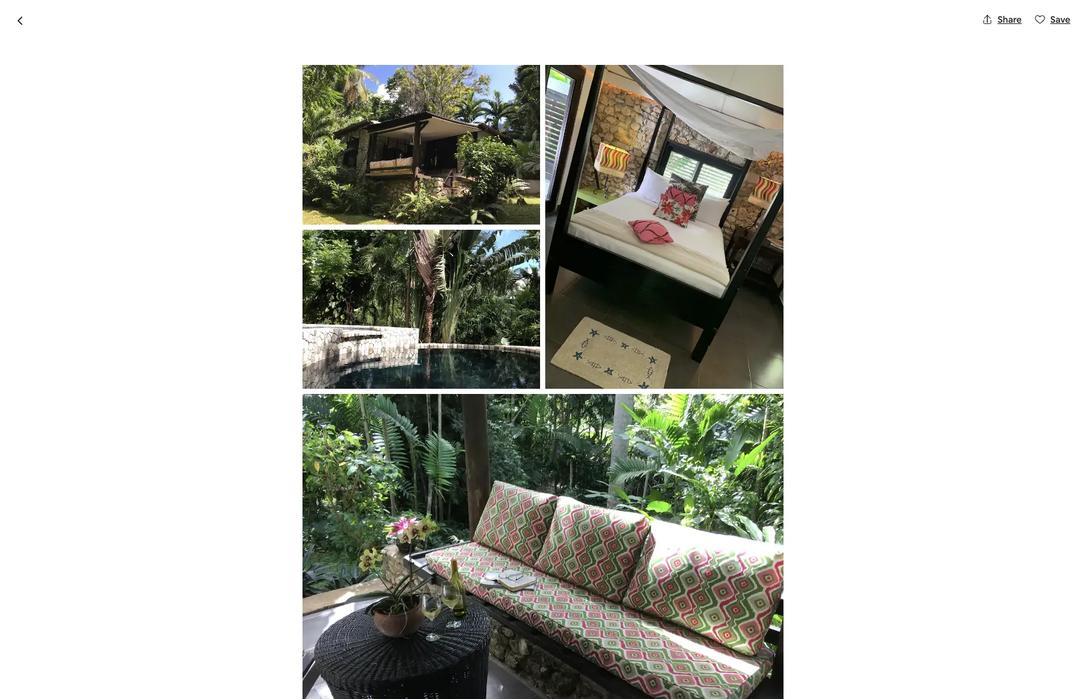 Task type: locate. For each thing, give the bounding box(es) containing it.
1 vertical spatial superhost
[[273, 581, 324, 594]]

superhost up "experienced,"
[[273, 581, 324, 594]]

share
[[998, 14, 1023, 25]]

48
[[323, 669, 335, 683]]

stefan is a superhost. learn more about stefan. image
[[568, 508, 604, 544], [568, 508, 604, 544]]

ocho
[[348, 94, 371, 106]]

private veranda image
[[731, 123, 907, 305], [303, 395, 784, 700], [303, 395, 784, 700]]

"tumbleweed cottage" superhost · ocho rios, st. ann parish, jamaica
[[180, 66, 493, 108]]

hosted
[[279, 507, 326, 526]]

experienced,
[[286, 598, 340, 609]]

cottage
[[222, 507, 276, 526]]

listing image 1 image
[[303, 65, 541, 225], [303, 65, 541, 225]]

hosts.
[[394, 598, 420, 609]]

pool & jacuzzi (not heated) image
[[549, 123, 725, 305], [303, 230, 541, 389], [303, 230, 541, 389]]

a right is
[[265, 581, 271, 594]]

$519 total before taxes
[[681, 524, 756, 555]]

location
[[349, 642, 382, 654]]

95%
[[221, 642, 238, 654]]

0 horizontal spatial ·
[[319, 529, 322, 543]]

free cancellation for 48 hours
[[221, 669, 365, 683]]

4 poster queen size bed with mosquito net image
[[546, 65, 784, 389], [546, 65, 784, 389], [549, 311, 725, 487]]

cottage"
[[294, 66, 367, 88]]

·
[[340, 94, 343, 108], [319, 529, 322, 543]]

rated
[[369, 598, 392, 609]]

1 horizontal spatial a
[[384, 642, 389, 654]]

1 vertical spatial ·
[[319, 529, 322, 543]]

1
[[324, 529, 328, 543]]

superhost inside stefan is a superhost superhosts are experienced, highly rated hosts.
[[273, 581, 324, 594]]

reserve
[[766, 662, 805, 676]]

of
[[240, 642, 249, 654]]

"tumbleweed
[[180, 66, 290, 88]]

taxes
[[734, 543, 756, 555]]

reserve button
[[681, 654, 890, 685]]

· left ocho
[[340, 94, 343, 108]]

a inside stefan is a superhost superhosts are experienced, highly rated hosts.
[[265, 581, 271, 594]]

rating.
[[418, 642, 444, 654]]

ann
[[408, 94, 426, 106]]

0 vertical spatial superhost
[[292, 94, 335, 106]]

is
[[255, 581, 263, 594]]

"tumbleweed cottage" image 1 image
[[180, 123, 543, 487]]

0 horizontal spatial a
[[265, 581, 271, 594]]

ocho rios, st. ann parish, jamaica button
[[348, 92, 493, 108]]

entire
[[180, 507, 219, 526]]

a
[[265, 581, 271, 594], [384, 642, 389, 654]]

superhost
[[292, 94, 335, 106], [273, 581, 324, 594]]

total
[[681, 543, 702, 555]]

recent
[[251, 642, 278, 654]]

0 vertical spatial a
[[265, 581, 271, 594]]

0 vertical spatial ·
[[340, 94, 343, 108]]

are
[[270, 598, 284, 609]]

superhost down cottage"
[[292, 94, 335, 106]]

free
[[221, 669, 243, 683]]

· inside "tumbleweed cottage" superhost · ocho rios, st. ann parish, jamaica
[[340, 94, 343, 108]]

save button
[[1030, 8, 1076, 31]]

superhosts
[[221, 598, 268, 609]]

jamaica
[[458, 94, 493, 106]]

cancellation
[[245, 669, 304, 683]]

95% of recent guests gave the location a 5-star rating.
[[221, 642, 444, 654]]

share button
[[978, 8, 1028, 31]]

dialog
[[0, 0, 1087, 700]]

1 horizontal spatial ·
[[340, 94, 343, 108]]

hours
[[338, 669, 365, 683]]

· inside entire cottage hosted by stefan 2 beds · 1 bath
[[319, 529, 322, 543]]

a left 5-
[[384, 642, 389, 654]]

Start your search search field
[[446, 10, 641, 42]]

· left "1"
[[319, 529, 322, 543]]



Task type: vqa. For each thing, say whether or not it's contained in the screenshot.
$621 Total before taxes
no



Task type: describe. For each thing, give the bounding box(es) containing it.
entire cottage hosted by stefan 2 beds · 1 bath
[[180, 507, 393, 543]]

2
[[285, 529, 291, 543]]

$519
[[681, 524, 712, 542]]

superhost inside "tumbleweed cottage" superhost · ocho rios, st. ann parish, jamaica
[[292, 94, 335, 106]]

1 vertical spatial a
[[384, 642, 389, 654]]

highly
[[342, 598, 367, 609]]

save
[[1051, 14, 1071, 25]]

5-
[[391, 642, 399, 654]]

by stefan
[[329, 507, 393, 526]]

living room single bed / sofa image
[[731, 311, 907, 487]]

the
[[332, 642, 347, 654]]

before
[[704, 543, 732, 555]]

parish,
[[428, 94, 456, 106]]

gave
[[310, 642, 330, 654]]

dialog containing share
[[0, 0, 1087, 700]]

guests
[[280, 642, 308, 654]]

for
[[307, 669, 321, 683]]

beds
[[293, 529, 317, 543]]

star
[[399, 642, 416, 654]]

12/1/2023
[[689, 587, 730, 599]]

st.
[[395, 94, 406, 106]]

stefan
[[221, 581, 253, 594]]

stefan is a superhost superhosts are experienced, highly rated hosts.
[[221, 581, 420, 609]]

bath
[[330, 529, 353, 543]]

12/1/2023 button
[[681, 570, 890, 607]]

rios,
[[373, 94, 393, 106]]



